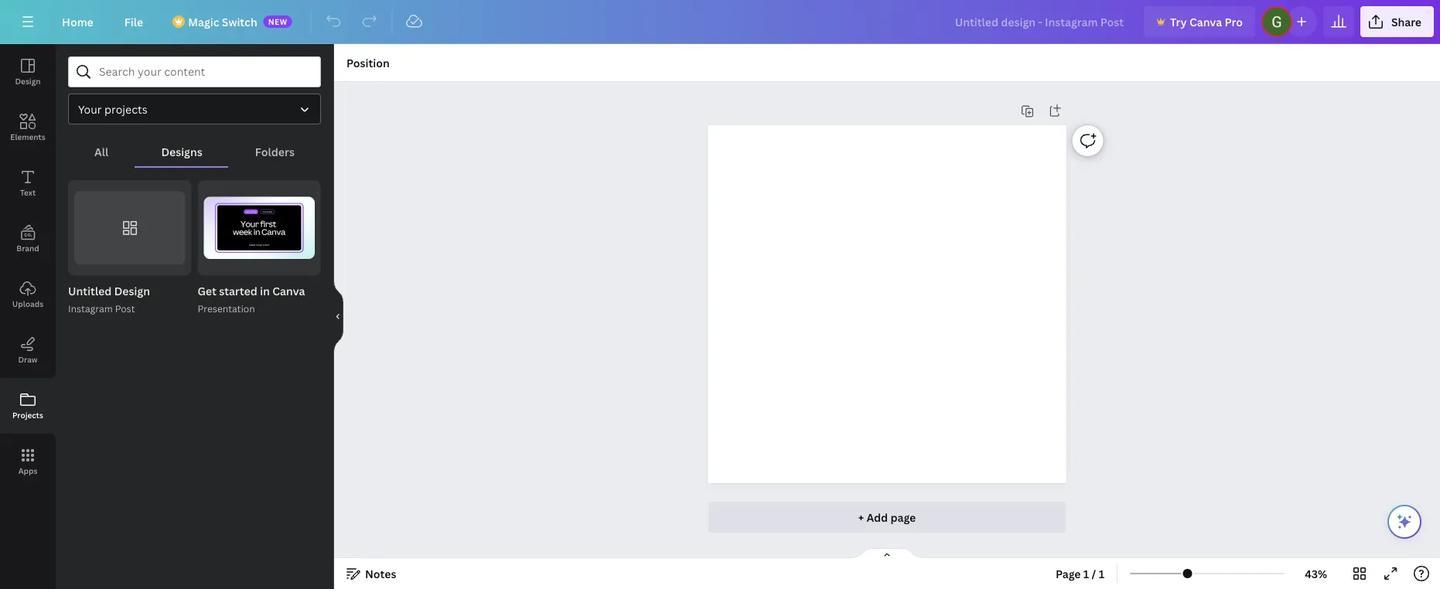 Task type: locate. For each thing, give the bounding box(es) containing it.
1 left of
[[284, 261, 288, 272]]

get
[[198, 284, 217, 299]]

hide image
[[333, 280, 343, 354]]

try canva pro
[[1170, 14, 1243, 29]]

designs
[[161, 144, 202, 159]]

canva inside button
[[1190, 14, 1222, 29]]

canva right "in"
[[272, 284, 305, 299]]

home
[[62, 14, 93, 29]]

+ add page
[[858, 510, 916, 525]]

1
[[284, 261, 288, 272], [1084, 567, 1089, 581], [1099, 567, 1105, 581]]

Design title text field
[[943, 6, 1138, 37]]

side panel tab list
[[0, 44, 56, 490]]

0 horizontal spatial 1
[[284, 261, 288, 272]]

design up elements button
[[15, 76, 41, 86]]

design up post
[[114, 284, 150, 299]]

1 left /
[[1084, 567, 1089, 581]]

apps button
[[0, 434, 56, 490]]

1 horizontal spatial canva
[[1190, 14, 1222, 29]]

projects
[[12, 410, 43, 420]]

uploads
[[12, 299, 43, 309]]

post
[[115, 303, 135, 315]]

file button
[[112, 6, 156, 37]]

magic
[[188, 14, 219, 29]]

projects
[[105, 102, 147, 116]]

group
[[68, 180, 191, 276]]

designs button
[[135, 137, 229, 166]]

design
[[15, 76, 41, 86], [114, 284, 150, 299]]

share button
[[1361, 6, 1434, 37]]

brand
[[16, 243, 39, 253]]

folders button
[[229, 137, 321, 166]]

1 inside group
[[284, 261, 288, 272]]

1 vertical spatial canva
[[272, 284, 305, 299]]

/
[[1092, 567, 1096, 581]]

page 1 / 1
[[1056, 567, 1105, 581]]

new
[[268, 16, 288, 27]]

presentation
[[198, 303, 255, 315]]

try
[[1170, 14, 1187, 29]]

draw button
[[0, 323, 56, 378]]

0 vertical spatial canva
[[1190, 14, 1222, 29]]

1 of 27
[[284, 261, 314, 272]]

elements
[[10, 132, 45, 142]]

in
[[260, 284, 270, 299]]

pro
[[1225, 14, 1243, 29]]

untitled design instagram post
[[68, 284, 150, 315]]

folders
[[255, 144, 295, 159]]

0 vertical spatial design
[[15, 76, 41, 86]]

2 horizontal spatial 1
[[1099, 567, 1105, 581]]

all
[[94, 144, 108, 159]]

canva
[[1190, 14, 1222, 29], [272, 284, 305, 299]]

magic switch
[[188, 14, 257, 29]]

position
[[347, 55, 390, 70]]

design inside button
[[15, 76, 41, 86]]

1 vertical spatial design
[[114, 284, 150, 299]]

1 horizontal spatial design
[[114, 284, 150, 299]]

get started in canva group
[[198, 180, 321, 317]]

untitled design group
[[68, 180, 191, 317]]

0 horizontal spatial design
[[15, 76, 41, 86]]

home link
[[50, 6, 106, 37]]

share
[[1392, 14, 1422, 29]]

0 horizontal spatial canva
[[272, 284, 305, 299]]

canva right try
[[1190, 14, 1222, 29]]

uploads button
[[0, 267, 56, 323]]

position button
[[340, 50, 396, 75]]

1 right /
[[1099, 567, 1105, 581]]



Task type: describe. For each thing, give the bounding box(es) containing it.
try canva pro button
[[1144, 6, 1255, 37]]

apps
[[18, 466, 37, 476]]

elements button
[[0, 100, 56, 155]]

Search your content search field
[[99, 57, 311, 87]]

27
[[304, 261, 314, 272]]

page
[[1056, 567, 1081, 581]]

your
[[78, 102, 102, 116]]

switch
[[222, 14, 257, 29]]

canva inside the 'get started in canva presentation'
[[272, 284, 305, 299]]

get started in canva presentation
[[198, 284, 305, 315]]

design inside untitled design instagram post
[[114, 284, 150, 299]]

text button
[[0, 155, 56, 211]]

of
[[291, 261, 302, 272]]

canva assistant image
[[1395, 513, 1414, 531]]

+ add page button
[[708, 502, 1066, 533]]

43% button
[[1291, 562, 1341, 586]]

brand button
[[0, 211, 56, 267]]

untitled
[[68, 284, 112, 299]]

design button
[[0, 44, 56, 100]]

file
[[124, 14, 143, 29]]

notes button
[[340, 562, 403, 586]]

your projects
[[78, 102, 147, 116]]

1 horizontal spatial 1
[[1084, 567, 1089, 581]]

main menu bar
[[0, 0, 1440, 44]]

all button
[[68, 137, 135, 166]]

notes
[[365, 567, 396, 581]]

text
[[20, 187, 36, 198]]

43%
[[1305, 567, 1327, 581]]

instagram
[[68, 303, 113, 315]]

Select ownership filter button
[[68, 94, 321, 125]]

1 of 27 group
[[198, 180, 321, 276]]

started
[[219, 284, 257, 299]]

add
[[867, 510, 888, 525]]

page
[[891, 510, 916, 525]]

draw
[[18, 354, 38, 365]]

projects button
[[0, 378, 56, 434]]

show pages image
[[850, 548, 924, 560]]

+
[[858, 510, 864, 525]]



Task type: vqa. For each thing, say whether or not it's contained in the screenshot.
Canva
yes



